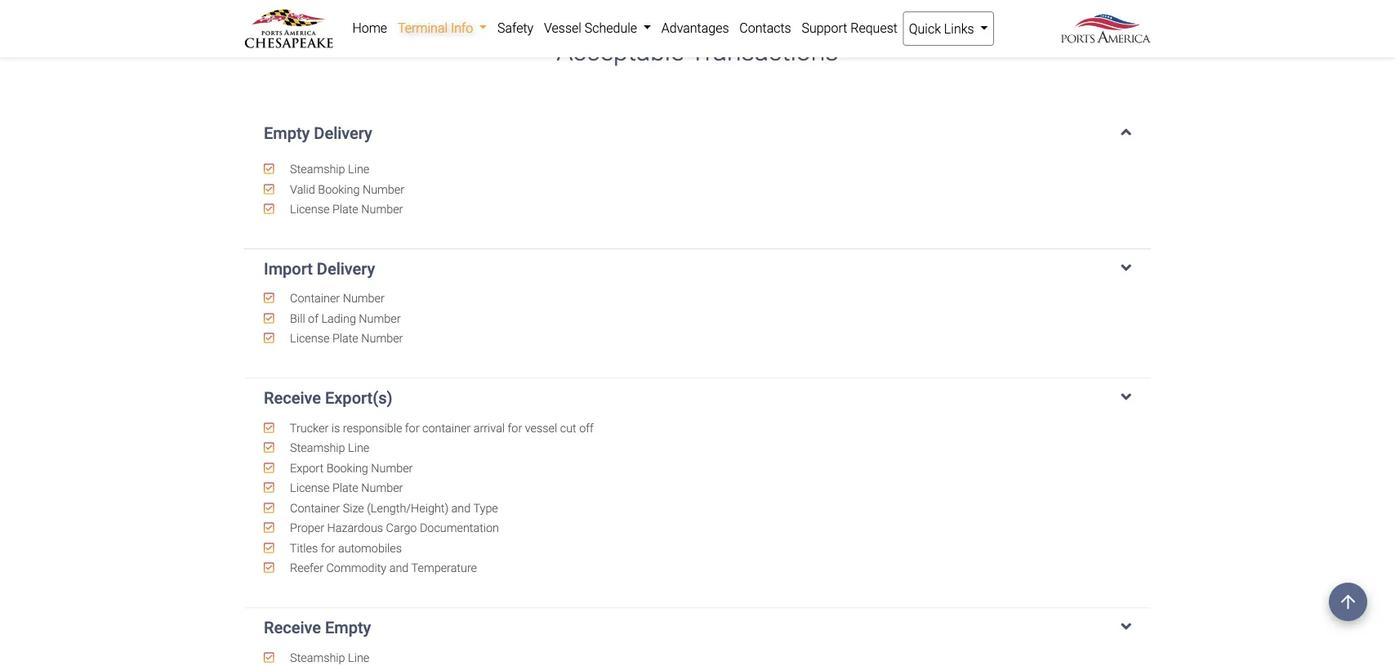 Task type: describe. For each thing, give the bounding box(es) containing it.
terminal info
[[398, 20, 477, 36]]

0 horizontal spatial for
[[321, 541, 335, 555]]

acceptable transactions
[[557, 36, 839, 67]]

booking for valid
[[318, 182, 360, 196]]

valid
[[290, 182, 315, 196]]

size
[[343, 501, 364, 515]]

terminal info link
[[393, 11, 492, 44]]

0 vertical spatial empty
[[264, 123, 310, 142]]

reefer
[[290, 561, 324, 575]]

receive for receive export(s)
[[264, 389, 321, 408]]

quick links
[[909, 21, 978, 36]]

safety link
[[492, 11, 539, 44]]

hazardous
[[327, 521, 383, 535]]

license for import
[[290, 332, 330, 345]]

go to top image
[[1330, 583, 1368, 621]]

receive export(s) link
[[264, 389, 1132, 408]]

is
[[332, 421, 340, 435]]

transactions
[[690, 36, 839, 67]]

export booking number
[[287, 461, 413, 475]]

acceptable
[[557, 36, 684, 67]]

tab list containing empty delivery
[[244, 107, 1151, 666]]

empty delivery
[[264, 123, 372, 142]]

1 horizontal spatial for
[[405, 421, 420, 435]]

of
[[308, 312, 319, 325]]

valid booking number
[[287, 182, 405, 196]]

temperature
[[412, 561, 477, 575]]

2 horizontal spatial for
[[508, 421, 522, 435]]

titles for automobiles
[[287, 541, 402, 555]]

support request
[[802, 20, 898, 36]]

1 line from the top
[[348, 162, 370, 176]]

cut
[[560, 421, 577, 435]]

angle down image for delivery
[[1122, 259, 1132, 276]]

titles
[[290, 541, 318, 555]]

delivery for import delivery
[[317, 259, 375, 278]]

(length/height)
[[367, 501, 449, 515]]

info
[[451, 20, 473, 36]]

request
[[851, 20, 898, 36]]

bill of lading number
[[287, 312, 401, 325]]

vessel schedule
[[544, 20, 641, 36]]

license plate number for import delivery
[[287, 332, 403, 345]]

3 plate from the top
[[333, 481, 359, 495]]

reefer commodity and temperature
[[287, 561, 477, 575]]

lading
[[322, 312, 356, 325]]

1 steamship line from the top
[[287, 162, 370, 176]]

3 license plate number from the top
[[287, 481, 403, 495]]

container number
[[287, 292, 385, 305]]

contacts link
[[735, 11, 797, 44]]

license for empty
[[290, 202, 330, 216]]

empty delivery link
[[264, 123, 1132, 142]]

support request link
[[797, 11, 903, 44]]

export
[[290, 461, 324, 475]]

home
[[353, 20, 387, 36]]

booking for export
[[327, 461, 368, 475]]



Task type: locate. For each thing, give the bounding box(es) containing it.
license plate number
[[287, 202, 403, 216], [287, 332, 403, 345], [287, 481, 403, 495]]

trucker
[[290, 421, 329, 435]]

angle down image for export(s)
[[1122, 389, 1132, 405]]

booking up size
[[327, 461, 368, 475]]

empty
[[264, 123, 310, 142], [325, 618, 371, 637]]

angle down image inside receive empty link
[[1122, 618, 1132, 635]]

0 vertical spatial plate
[[333, 202, 359, 216]]

plate down the export booking number
[[333, 481, 359, 495]]

license down valid
[[290, 202, 330, 216]]

1 license from the top
[[290, 202, 330, 216]]

3 steamship from the top
[[290, 650, 345, 664]]

export(s)
[[325, 389, 393, 408]]

1 vertical spatial angle down image
[[1122, 389, 1132, 405]]

2 license from the top
[[290, 332, 330, 345]]

proper hazardous cargo documentation
[[287, 521, 499, 535]]

line up the export booking number
[[348, 441, 370, 455]]

number
[[363, 182, 405, 196], [361, 202, 403, 216], [343, 292, 385, 305], [359, 312, 401, 325], [361, 332, 403, 345], [371, 461, 413, 475], [361, 481, 403, 495]]

arrival
[[474, 421, 505, 435]]

delivery
[[314, 123, 372, 142], [317, 259, 375, 278]]

1 container from the top
[[290, 292, 340, 305]]

container
[[423, 421, 471, 435]]

line
[[348, 162, 370, 176], [348, 441, 370, 455], [348, 650, 370, 664]]

angle down image for empty
[[1122, 618, 1132, 635]]

license
[[290, 202, 330, 216], [290, 332, 330, 345], [290, 481, 330, 495]]

responsible
[[343, 421, 402, 435]]

import delivery link
[[264, 259, 1132, 278]]

plate for empty delivery
[[333, 202, 359, 216]]

delivery up container number at left
[[317, 259, 375, 278]]

0 vertical spatial line
[[348, 162, 370, 176]]

1 horizontal spatial empty
[[325, 618, 371, 637]]

home link
[[347, 11, 393, 44]]

angle down image inside empty delivery link
[[1122, 123, 1132, 140]]

1 vertical spatial plate
[[333, 332, 359, 345]]

steamship down trucker at the bottom of page
[[290, 441, 345, 455]]

and up documentation
[[452, 501, 471, 515]]

1 steamship from the top
[[290, 162, 345, 176]]

1 horizontal spatial and
[[452, 501, 471, 515]]

and
[[452, 501, 471, 515], [390, 561, 409, 575]]

2 vertical spatial steamship line
[[287, 650, 370, 664]]

0 vertical spatial license plate number
[[287, 202, 403, 216]]

license down of
[[290, 332, 330, 345]]

vessel schedule link
[[539, 11, 657, 44]]

2 vertical spatial plate
[[333, 481, 359, 495]]

plate
[[333, 202, 359, 216], [333, 332, 359, 345], [333, 481, 359, 495]]

1 vertical spatial booking
[[327, 461, 368, 475]]

type
[[474, 501, 498, 515]]

receive
[[264, 389, 321, 408], [264, 618, 321, 637]]

3 license from the top
[[290, 481, 330, 495]]

vessel
[[525, 421, 558, 435]]

1 license plate number from the top
[[287, 202, 403, 216]]

0 horizontal spatial and
[[390, 561, 409, 575]]

commodity
[[326, 561, 387, 575]]

steamship up valid
[[290, 162, 345, 176]]

0 vertical spatial receive
[[264, 389, 321, 408]]

angle down image inside receive export(s) link
[[1122, 389, 1132, 405]]

container for number
[[290, 292, 340, 305]]

receive up trucker at the bottom of page
[[264, 389, 321, 408]]

1 vertical spatial line
[[348, 441, 370, 455]]

0 horizontal spatial empty
[[264, 123, 310, 142]]

angle down image
[[1122, 259, 1132, 276], [1122, 389, 1132, 405]]

2 vertical spatial license plate number
[[287, 481, 403, 495]]

1 vertical spatial and
[[390, 561, 409, 575]]

contacts
[[740, 20, 792, 36]]

2 angle down image from the top
[[1122, 389, 1132, 405]]

1 vertical spatial receive
[[264, 618, 321, 637]]

2 receive from the top
[[264, 618, 321, 637]]

container up proper
[[290, 501, 340, 515]]

2 steamship line from the top
[[287, 441, 370, 455]]

support
[[802, 20, 848, 36]]

import delivery
[[264, 259, 375, 278]]

angle down image for delivery
[[1122, 123, 1132, 140]]

plate down bill of lading number
[[333, 332, 359, 345]]

2 container from the top
[[290, 501, 340, 515]]

and down the automobiles
[[390, 561, 409, 575]]

for
[[405, 421, 420, 435], [508, 421, 522, 435], [321, 541, 335, 555]]

1 vertical spatial license
[[290, 332, 330, 345]]

license plate number down bill of lading number
[[287, 332, 403, 345]]

1 vertical spatial container
[[290, 501, 340, 515]]

2 vertical spatial line
[[348, 650, 370, 664]]

automobiles
[[338, 541, 402, 555]]

steamship line down the is
[[287, 441, 370, 455]]

1 plate from the top
[[333, 202, 359, 216]]

1 angle down image from the top
[[1122, 259, 1132, 276]]

0 vertical spatial container
[[290, 292, 340, 305]]

links
[[945, 21, 975, 36]]

3 line from the top
[[348, 650, 370, 664]]

2 steamship from the top
[[290, 441, 345, 455]]

receive empty link
[[264, 618, 1132, 637]]

for right arrival
[[508, 421, 522, 435]]

tab list
[[244, 107, 1151, 666]]

steamship line up the valid booking number at the top left of the page
[[287, 162, 370, 176]]

2 vertical spatial license
[[290, 481, 330, 495]]

container size (length/height) and type
[[287, 501, 498, 515]]

2 vertical spatial steamship
[[290, 650, 345, 664]]

advantages link
[[657, 11, 735, 44]]

license plate number down the export booking number
[[287, 481, 403, 495]]

3 steamship line from the top
[[287, 650, 370, 664]]

0 vertical spatial license
[[290, 202, 330, 216]]

line down receive empty
[[348, 650, 370, 664]]

receive down reefer at the left
[[264, 618, 321, 637]]

1 angle down image from the top
[[1122, 123, 1132, 140]]

booking right valid
[[318, 182, 360, 196]]

0 vertical spatial and
[[452, 501, 471, 515]]

delivery up the valid booking number at the top left of the page
[[314, 123, 372, 142]]

documentation
[[420, 521, 499, 535]]

receive for receive empty
[[264, 618, 321, 637]]

1 vertical spatial steamship line
[[287, 441, 370, 455]]

0 vertical spatial delivery
[[314, 123, 372, 142]]

cargo
[[386, 521, 417, 535]]

0 vertical spatial steamship
[[290, 162, 345, 176]]

for left container
[[405, 421, 420, 435]]

1 receive from the top
[[264, 389, 321, 408]]

1 vertical spatial delivery
[[317, 259, 375, 278]]

license plate number down the valid booking number at the top left of the page
[[287, 202, 403, 216]]

0 vertical spatial angle down image
[[1122, 123, 1132, 140]]

angle down image
[[1122, 123, 1132, 140], [1122, 618, 1132, 635]]

steamship down receive empty
[[290, 650, 345, 664]]

trucker is responsible for container arrival for vessel cut off
[[287, 421, 594, 435]]

container for size
[[290, 501, 340, 515]]

1 vertical spatial angle down image
[[1122, 618, 1132, 635]]

vessel
[[544, 20, 582, 36]]

for right titles in the bottom of the page
[[321, 541, 335, 555]]

0 vertical spatial angle down image
[[1122, 259, 1132, 276]]

safety
[[498, 20, 534, 36]]

receive empty
[[264, 618, 371, 637]]

delivery for empty delivery
[[314, 123, 372, 142]]

proper
[[290, 521, 324, 535]]

container up of
[[290, 292, 340, 305]]

bill
[[290, 312, 305, 325]]

receive export(s)
[[264, 389, 393, 408]]

steamship
[[290, 162, 345, 176], [290, 441, 345, 455], [290, 650, 345, 664]]

0 vertical spatial booking
[[318, 182, 360, 196]]

2 angle down image from the top
[[1122, 618, 1132, 635]]

1 vertical spatial steamship
[[290, 441, 345, 455]]

quick
[[909, 21, 941, 36]]

2 license plate number from the top
[[287, 332, 403, 345]]

1 vertical spatial empty
[[325, 618, 371, 637]]

booking
[[318, 182, 360, 196], [327, 461, 368, 475]]

advantages
[[662, 20, 729, 36]]

2 plate from the top
[[333, 332, 359, 345]]

quick links link
[[903, 11, 995, 46]]

plate for import delivery
[[333, 332, 359, 345]]

terminal
[[398, 20, 448, 36]]

schedule
[[585, 20, 637, 36]]

2 line from the top
[[348, 441, 370, 455]]

0 vertical spatial steamship line
[[287, 162, 370, 176]]

1 vertical spatial license plate number
[[287, 332, 403, 345]]

empty up valid
[[264, 123, 310, 142]]

off
[[580, 421, 594, 435]]

container
[[290, 292, 340, 305], [290, 501, 340, 515]]

license plate number for empty delivery
[[287, 202, 403, 216]]

steamship line
[[287, 162, 370, 176], [287, 441, 370, 455], [287, 650, 370, 664]]

empty down commodity
[[325, 618, 371, 637]]

license down "export"
[[290, 481, 330, 495]]

plate down the valid booking number at the top left of the page
[[333, 202, 359, 216]]

line up the valid booking number at the top left of the page
[[348, 162, 370, 176]]

import
[[264, 259, 313, 278]]

steamship line down receive empty
[[287, 650, 370, 664]]

angle down image inside import delivery link
[[1122, 259, 1132, 276]]



Task type: vqa. For each thing, say whether or not it's contained in the screenshot.
Request
yes



